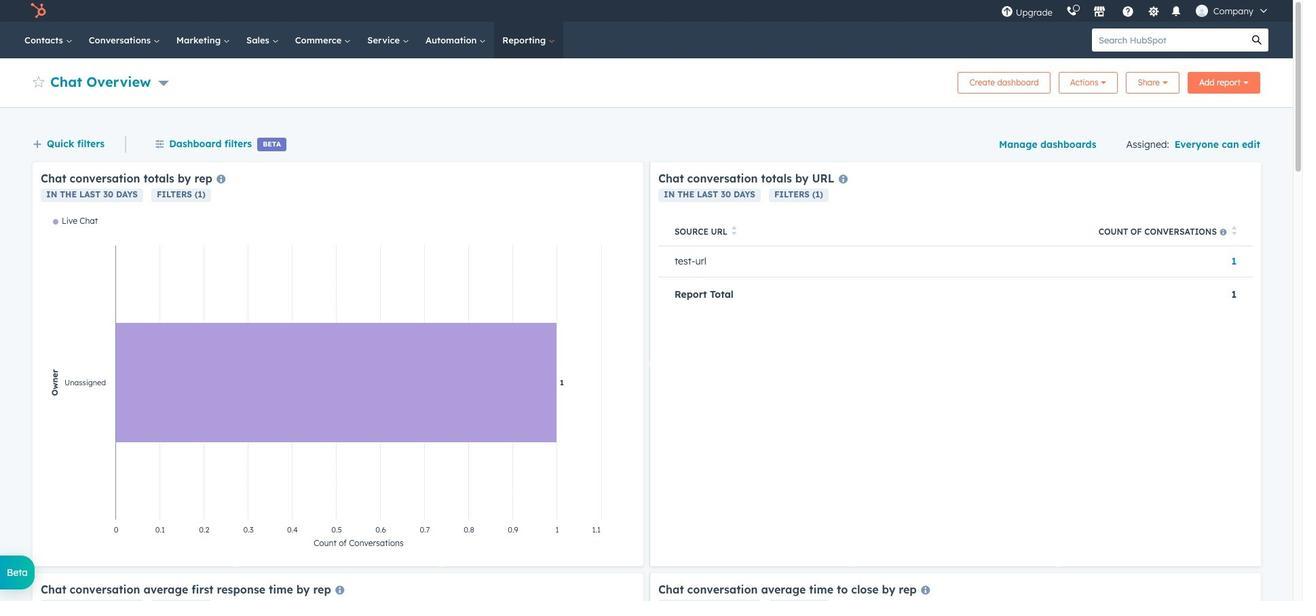 Task type: locate. For each thing, give the bounding box(es) containing it.
banner
[[33, 68, 1261, 94]]

0 horizontal spatial press to sort. element
[[732, 226, 737, 238]]

menu
[[995, 0, 1277, 22]]

Search HubSpot search field
[[1093, 29, 1246, 52]]

1 horizontal spatial press to sort. element
[[1232, 226, 1237, 238]]

chat conversation average first response time by rep element
[[33, 574, 644, 602]]

1 press to sort. element from the left
[[732, 226, 737, 238]]

toggle series visibility region
[[53, 216, 98, 226]]

press to sort. element
[[732, 226, 737, 238], [1232, 226, 1237, 238]]

marketplaces image
[[1094, 6, 1106, 18]]

interactive chart image
[[41, 216, 636, 559]]



Task type: describe. For each thing, give the bounding box(es) containing it.
2 press to sort. element from the left
[[1232, 226, 1237, 238]]

chat conversation average time to close by rep element
[[650, 574, 1262, 602]]

jacob simon image
[[1196, 5, 1208, 17]]

press to sort. image
[[1232, 226, 1237, 236]]

chat conversation totals by url element
[[650, 162, 1262, 567]]

press to sort. image
[[732, 226, 737, 236]]

chat conversation totals by rep element
[[33, 162, 644, 567]]



Task type: vqa. For each thing, say whether or not it's contained in the screenshot.
Chat conversation average first response time by rep element
yes



